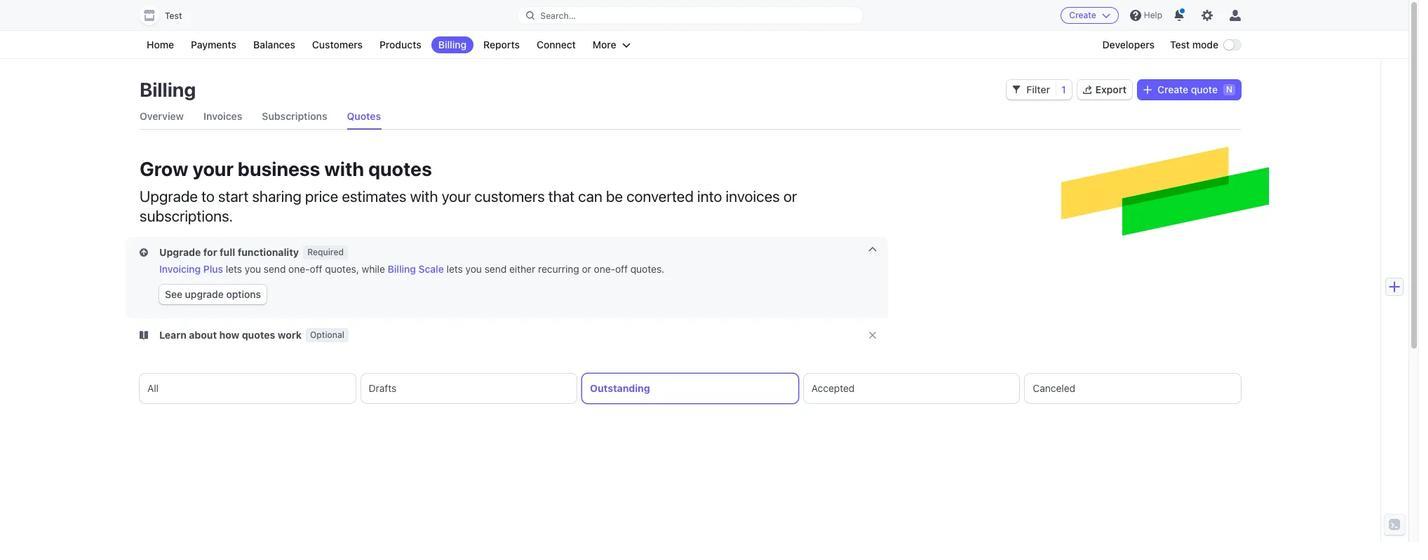 Task type: describe. For each thing, give the bounding box(es) containing it.
connect
[[537, 39, 576, 51]]

grow
[[140, 157, 189, 180]]

help
[[1144, 10, 1163, 20]]

for
[[203, 246, 217, 258]]

home link
[[140, 36, 181, 53]]

payments
[[191, 39, 237, 51]]

upgrade for full functionality
[[159, 246, 299, 258]]

more
[[593, 39, 617, 51]]

help button
[[1125, 4, 1168, 27]]

mode
[[1193, 39, 1219, 51]]

1 horizontal spatial billing
[[388, 263, 416, 275]]

test for test
[[165, 11, 182, 21]]

home
[[147, 39, 174, 51]]

grow your business with quotes upgrade to start sharing price estimates with your customers that can be converted into invoices or subscriptions.
[[140, 157, 797, 225]]

create for create quote
[[1158, 84, 1189, 95]]

reports
[[484, 39, 520, 51]]

upgrade for full functionality button
[[140, 246, 302, 260]]

1 vertical spatial billing
[[140, 78, 196, 101]]

developers
[[1103, 39, 1155, 51]]

1 you from the left
[[245, 263, 261, 275]]

quotes.
[[631, 263, 665, 275]]

see upgrade options link
[[159, 285, 267, 305]]

customers
[[312, 39, 363, 51]]

estimates
[[342, 187, 407, 206]]

more button
[[586, 36, 638, 53]]

drafts
[[369, 382, 397, 394]]

0 horizontal spatial your
[[193, 157, 234, 180]]

connect link
[[530, 36, 583, 53]]

price
[[305, 187, 338, 206]]

subscriptions link
[[262, 104, 327, 129]]

invoicing plus lets you send one-off quotes, while billing scale lets you send either recurring or one-off quotes.
[[159, 263, 665, 275]]

1 send from the left
[[264, 263, 286, 275]]

business
[[238, 157, 320, 180]]

quotes
[[347, 110, 381, 122]]

converted
[[627, 187, 694, 206]]

about
[[189, 329, 217, 341]]

svg image right export
[[1144, 86, 1152, 94]]

test for test mode
[[1170, 39, 1190, 51]]

learn about how quotes work
[[159, 329, 302, 341]]

full
[[220, 246, 235, 258]]

subscriptions
[[262, 110, 327, 122]]

billing inside billing link
[[438, 39, 467, 51]]

either
[[509, 263, 536, 275]]

test mode
[[1170, 39, 1219, 51]]

notifications image
[[1174, 10, 1185, 21]]

while
[[362, 263, 385, 275]]

create for create
[[1070, 10, 1097, 20]]

invoices
[[203, 110, 242, 122]]

Search… search field
[[518, 7, 863, 24]]

1 lets from the left
[[226, 263, 242, 275]]

quotes inside dropdown button
[[242, 329, 275, 341]]

can
[[578, 187, 603, 206]]

accepted
[[812, 382, 855, 394]]

overview
[[140, 110, 184, 122]]

invoices
[[726, 187, 780, 206]]

all button
[[140, 374, 355, 403]]

tab list containing overview
[[140, 104, 1241, 130]]

work
[[278, 329, 302, 341]]

export button
[[1078, 80, 1133, 100]]

svg image inside learn about how quotes work dropdown button
[[140, 331, 148, 340]]

products
[[380, 39, 422, 51]]

products link
[[373, 36, 429, 53]]

svg image inside upgrade for full functionality dropdown button
[[140, 248, 148, 257]]

quotes inside 'grow your business with quotes upgrade to start sharing price estimates with your customers that can be converted into invoices or subscriptions.'
[[368, 157, 432, 180]]

into
[[697, 187, 722, 206]]

optional
[[310, 330, 345, 340]]

svg image left filter
[[1013, 86, 1021, 94]]

drafts button
[[361, 374, 577, 403]]

overview link
[[140, 104, 184, 129]]

test button
[[140, 6, 196, 25]]

2 send from the left
[[485, 263, 507, 275]]

tab list containing all
[[140, 374, 1241, 403]]

be
[[606, 187, 623, 206]]

customers
[[475, 187, 545, 206]]

outstanding
[[590, 382, 650, 394]]

learn about how quotes work button
[[140, 328, 305, 342]]

or inside 'grow your business with quotes upgrade to start sharing price estimates with your customers that can be converted into invoices or subscriptions.'
[[784, 187, 797, 206]]

1 one- from the left
[[289, 263, 310, 275]]

n
[[1227, 84, 1233, 95]]

invoicing
[[159, 263, 201, 275]]

quotes,
[[325, 263, 359, 275]]

2 one- from the left
[[594, 263, 615, 275]]



Task type: locate. For each thing, give the bounding box(es) containing it.
lets right scale in the left of the page
[[447, 263, 463, 275]]

with
[[324, 157, 364, 180], [410, 187, 438, 206]]

test inside 'button'
[[165, 11, 182, 21]]

you
[[245, 263, 261, 275], [466, 263, 482, 275]]

0 horizontal spatial send
[[264, 263, 286, 275]]

upgrade up subscriptions.
[[140, 187, 198, 206]]

sharing
[[252, 187, 302, 206]]

quotes
[[368, 157, 432, 180], [242, 329, 275, 341]]

0 vertical spatial with
[[324, 157, 364, 180]]

tab list
[[140, 104, 1241, 130], [140, 374, 1241, 403]]

send left either on the left of page
[[485, 263, 507, 275]]

0 horizontal spatial quotes
[[242, 329, 275, 341]]

0 vertical spatial tab list
[[140, 104, 1241, 130]]

filter
[[1027, 84, 1050, 95]]

billing link
[[431, 36, 474, 53]]

1 vertical spatial your
[[442, 187, 471, 206]]

1 horizontal spatial send
[[485, 263, 507, 275]]

start
[[218, 187, 249, 206]]

0 horizontal spatial with
[[324, 157, 364, 180]]

with right estimates
[[410, 187, 438, 206]]

2 lets from the left
[[447, 263, 463, 275]]

upgrade inside dropdown button
[[159, 246, 201, 258]]

Search… text field
[[518, 7, 863, 24]]

customers link
[[305, 36, 370, 53]]

0 vertical spatial billing
[[438, 39, 467, 51]]

options
[[226, 288, 261, 300]]

reports link
[[476, 36, 527, 53]]

quotes link
[[347, 104, 381, 129]]

payments link
[[184, 36, 244, 53]]

2 tab list from the top
[[140, 374, 1241, 403]]

1 horizontal spatial test
[[1170, 39, 1190, 51]]

1
[[1062, 84, 1066, 95]]

1 horizontal spatial you
[[466, 263, 482, 275]]

quotes up estimates
[[368, 157, 432, 180]]

balances link
[[246, 36, 302, 53]]

you right scale in the left of the page
[[466, 263, 482, 275]]

one-
[[289, 263, 310, 275], [594, 263, 615, 275]]

0 vertical spatial create
[[1070, 10, 1097, 20]]

off left the quotes.
[[615, 263, 628, 275]]

required
[[307, 247, 344, 258]]

1 horizontal spatial one-
[[594, 263, 615, 275]]

send
[[264, 263, 286, 275], [485, 263, 507, 275]]

to
[[201, 187, 215, 206]]

upgrade
[[185, 288, 224, 300]]

svg image down subscriptions.
[[140, 248, 148, 257]]

accepted button
[[804, 374, 1020, 403]]

0 vertical spatial your
[[193, 157, 234, 180]]

billing up overview
[[140, 78, 196, 101]]

0 vertical spatial quotes
[[368, 157, 432, 180]]

that
[[548, 187, 575, 206]]

1 horizontal spatial quotes
[[368, 157, 432, 180]]

you down the functionality
[[245, 263, 261, 275]]

0 vertical spatial upgrade
[[140, 187, 198, 206]]

how
[[219, 329, 239, 341]]

or
[[784, 187, 797, 206], [582, 263, 591, 275]]

balances
[[253, 39, 295, 51]]

0 horizontal spatial or
[[582, 263, 591, 275]]

or right recurring
[[582, 263, 591, 275]]

off down required
[[310, 263, 323, 275]]

test up home
[[165, 11, 182, 21]]

2 vertical spatial billing
[[388, 263, 416, 275]]

developers link
[[1096, 36, 1162, 53]]

0 horizontal spatial test
[[165, 11, 182, 21]]

1 vertical spatial test
[[1170, 39, 1190, 51]]

1 horizontal spatial or
[[784, 187, 797, 206]]

0 horizontal spatial create
[[1070, 10, 1097, 20]]

1 off from the left
[[310, 263, 323, 275]]

create left quote
[[1158, 84, 1189, 95]]

billing scale link
[[388, 263, 444, 275]]

1 horizontal spatial lets
[[447, 263, 463, 275]]

your left customers
[[442, 187, 471, 206]]

create button
[[1061, 7, 1119, 24]]

billing right while
[[388, 263, 416, 275]]

1 vertical spatial with
[[410, 187, 438, 206]]

your
[[193, 157, 234, 180], [442, 187, 471, 206]]

one- down required
[[289, 263, 310, 275]]

scale
[[419, 263, 444, 275]]

test left the mode
[[1170, 39, 1190, 51]]

1 vertical spatial upgrade
[[159, 246, 201, 258]]

or right invoices
[[784, 187, 797, 206]]

lets
[[226, 263, 242, 275], [447, 263, 463, 275]]

see
[[165, 288, 182, 300]]

create up developers link
[[1070, 10, 1097, 20]]

0 vertical spatial or
[[784, 187, 797, 206]]

2 off from the left
[[615, 263, 628, 275]]

1 vertical spatial tab list
[[140, 374, 1241, 403]]

lets down upgrade for full functionality
[[226, 263, 242, 275]]

1 tab list from the top
[[140, 104, 1241, 130]]

canceled button
[[1025, 374, 1241, 403]]

see upgrade options
[[165, 288, 261, 300]]

canceled
[[1033, 382, 1076, 394]]

your up to
[[193, 157, 234, 180]]

2 horizontal spatial billing
[[438, 39, 467, 51]]

0 vertical spatial test
[[165, 11, 182, 21]]

1 horizontal spatial create
[[1158, 84, 1189, 95]]

export
[[1096, 84, 1127, 95]]

1 vertical spatial quotes
[[242, 329, 275, 341]]

0 horizontal spatial one-
[[289, 263, 310, 275]]

upgrade
[[140, 187, 198, 206], [159, 246, 201, 258]]

learn
[[159, 329, 187, 341]]

outstanding button
[[583, 374, 798, 403]]

test
[[165, 11, 182, 21], [1170, 39, 1190, 51]]

svg image left learn at the bottom
[[140, 331, 148, 340]]

1 horizontal spatial off
[[615, 263, 628, 275]]

create
[[1070, 10, 1097, 20], [1158, 84, 1189, 95]]

with up price
[[324, 157, 364, 180]]

0 horizontal spatial billing
[[140, 78, 196, 101]]

2 you from the left
[[466, 263, 482, 275]]

subscriptions.
[[140, 207, 233, 225]]

invoicing plus link
[[159, 263, 223, 275]]

1 horizontal spatial with
[[410, 187, 438, 206]]

plus
[[203, 263, 223, 275]]

upgrade up invoicing
[[159, 246, 201, 258]]

upgrade inside 'grow your business with quotes upgrade to start sharing price estimates with your customers that can be converted into invoices or subscriptions.'
[[140, 187, 198, 206]]

0 horizontal spatial you
[[245, 263, 261, 275]]

one- left the quotes.
[[594, 263, 615, 275]]

search…
[[541, 10, 576, 21]]

billing
[[438, 39, 467, 51], [140, 78, 196, 101], [388, 263, 416, 275]]

all
[[147, 382, 159, 394]]

quote
[[1191, 84, 1218, 95]]

create inside create button
[[1070, 10, 1097, 20]]

0 horizontal spatial off
[[310, 263, 323, 275]]

send down the functionality
[[264, 263, 286, 275]]

functionality
[[238, 246, 299, 258]]

quotes right how
[[242, 329, 275, 341]]

billing left reports
[[438, 39, 467, 51]]

svg image
[[1013, 86, 1021, 94], [1144, 86, 1152, 94], [140, 248, 148, 257], [140, 331, 148, 340]]

invoices link
[[203, 104, 242, 129]]

1 vertical spatial or
[[582, 263, 591, 275]]

create quote
[[1158, 84, 1218, 95]]

1 horizontal spatial your
[[442, 187, 471, 206]]

0 horizontal spatial lets
[[226, 263, 242, 275]]

1 vertical spatial create
[[1158, 84, 1189, 95]]

recurring
[[538, 263, 579, 275]]



Task type: vqa. For each thing, say whether or not it's contained in the screenshot.
The Send
yes



